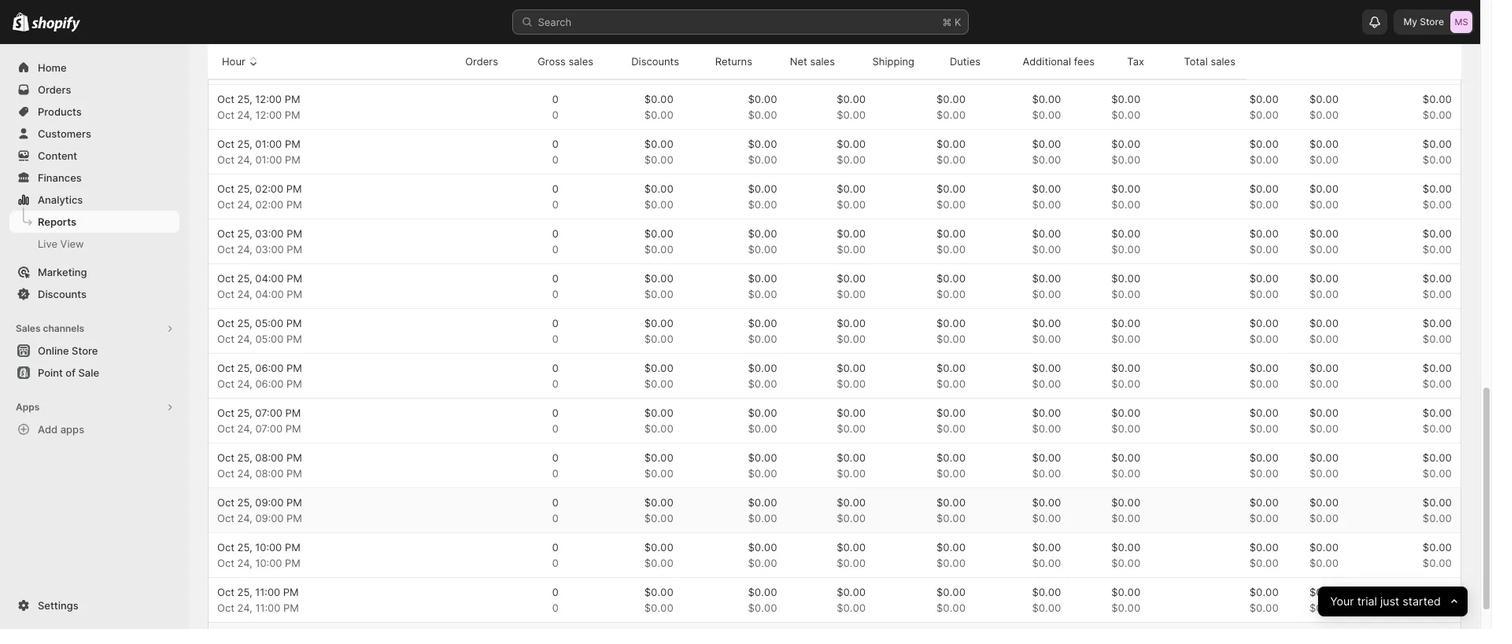Task type: vqa. For each thing, say whether or not it's contained in the screenshot.


Task type: describe. For each thing, give the bounding box(es) containing it.
2 01:00 from the top
[[255, 154, 282, 166]]

1 07:00 from the top
[[255, 407, 283, 420]]

1 03:00 from the top
[[255, 228, 284, 240]]

discounts button
[[613, 46, 682, 76]]

25, for oct 25, 04:00 pm oct 24, 04:00 pm
[[237, 272, 252, 285]]

21 oct from the top
[[217, 497, 235, 509]]

1 vertical spatial discounts
[[38, 288, 87, 301]]

oct 25, 03:00 pm oct 24, 03:00 pm
[[217, 228, 302, 256]]

0 0 for oct 25, 02:00 pm oct 24, 02:00 pm
[[552, 183, 559, 211]]

oct 25, 11:00 am oct 24, 11:00 am
[[217, 48, 299, 76]]

discounts inside button
[[632, 55, 679, 68]]

total sales button
[[1166, 46, 1238, 76]]

reports link
[[9, 211, 179, 233]]

oct 25, 07:00 pm oct 24, 07:00 pm
[[217, 407, 301, 435]]

point of sale
[[38, 367, 99, 379]]

2 06:00 from the top
[[255, 378, 284, 390]]

live
[[38, 238, 57, 250]]

your
[[1330, 595, 1354, 609]]

gross
[[538, 55, 566, 68]]

0 0 for oct 25, 08:00 pm oct 24, 08:00 pm
[[552, 452, 559, 480]]

2 am from the top
[[283, 64, 299, 76]]

sales channels button
[[9, 318, 179, 340]]

apps button
[[9, 397, 179, 419]]

18 oct from the top
[[217, 423, 235, 435]]

24, for oct 24, 01:00 pm
[[237, 154, 252, 166]]

additional fees button
[[1005, 46, 1097, 76]]

22 0 from the top
[[552, 468, 559, 480]]

24, for oct 24, 09:00 pm
[[237, 512, 252, 525]]

of
[[66, 367, 76, 379]]

live view link
[[9, 233, 179, 255]]

point of sale link
[[9, 362, 179, 384]]

add apps button
[[9, 419, 179, 441]]

2 0 from the top
[[552, 19, 559, 31]]

2 02:00 from the top
[[255, 198, 284, 211]]

25, for oct 25, 06:00 pm oct 24, 06:00 pm
[[237, 362, 252, 375]]

sales
[[16, 323, 41, 335]]

oct 25, 08:00 pm oct 24, 08:00 pm
[[217, 452, 302, 480]]

2 03:00 from the top
[[255, 243, 284, 256]]

25, for oct 25, 12:00 pm oct 24, 12:00 pm
[[237, 93, 252, 105]]

24, for oct 24, 05:00 pm
[[237, 333, 252, 346]]

returns
[[715, 55, 753, 68]]

2 11:00 from the top
[[255, 64, 280, 76]]

products
[[38, 105, 82, 118]]

⌘ k
[[943, 16, 962, 28]]

17 0 from the top
[[552, 362, 559, 375]]

0 0 for oct 25, 09:00 pm oct 24, 09:00 pm
[[552, 497, 559, 525]]

customers
[[38, 128, 91, 140]]

0 0 for oct 25, 11:00 pm oct 24, 11:00 pm
[[552, 586, 559, 615]]

8 0 from the top
[[552, 154, 559, 166]]

2 oct from the top
[[217, 64, 235, 76]]

20 0 from the top
[[552, 423, 559, 435]]

store for online store
[[72, 345, 98, 357]]

2 09:00 from the top
[[255, 512, 284, 525]]

my store
[[1404, 16, 1445, 28]]

17 oct from the top
[[217, 407, 235, 420]]

k
[[955, 16, 962, 28]]

total
[[1184, 55, 1208, 68]]

gross sales button
[[520, 46, 596, 76]]

24, for oct 24, 04:00 pm
[[237, 288, 252, 301]]

8 oct from the top
[[217, 198, 235, 211]]

16 oct from the top
[[217, 378, 235, 390]]

hour
[[222, 55, 245, 68]]

online store button
[[0, 340, 189, 362]]

27 0 from the top
[[552, 586, 559, 599]]

settings
[[38, 600, 78, 612]]

1 08:00 from the top
[[255, 452, 284, 464]]

analytics link
[[9, 189, 179, 211]]

28 0 from the top
[[552, 602, 559, 615]]

1 am from the top
[[283, 48, 299, 61]]

21 0 from the top
[[552, 452, 559, 464]]

total sales
[[1184, 55, 1236, 68]]

⌘
[[943, 16, 952, 28]]

1 06:00 from the top
[[255, 362, 284, 375]]

24, for oct 24, 03:00 pm
[[237, 243, 252, 256]]

1 11:00 from the top
[[255, 48, 280, 61]]

started
[[1403, 595, 1441, 609]]

4 11:00 from the top
[[255, 602, 280, 615]]

9 oct from the top
[[217, 228, 235, 240]]

marketing
[[38, 266, 87, 279]]

1 05:00 from the top
[[255, 317, 283, 330]]

25, for oct 25, 03:00 pm oct 24, 03:00 pm
[[237, 228, 252, 240]]

4 oct from the top
[[217, 109, 235, 121]]

shipping
[[873, 55, 915, 68]]

customers link
[[9, 123, 179, 145]]

0 0 for oct 25, 07:00 pm oct 24, 07:00 pm
[[552, 407, 559, 435]]

15 0 from the top
[[552, 317, 559, 330]]

trial
[[1358, 595, 1377, 609]]

1 oct from the top
[[217, 48, 235, 61]]

26 oct from the top
[[217, 602, 235, 615]]

1 vertical spatial orders
[[38, 83, 71, 96]]

1 0 from the top
[[552, 3, 559, 16]]

my
[[1404, 16, 1418, 28]]

products link
[[9, 101, 179, 123]]

25, for oct 25, 07:00 pm oct 24, 07:00 pm
[[237, 407, 252, 420]]

settings link
[[9, 595, 179, 617]]

12 0 from the top
[[552, 243, 559, 256]]

3 11:00 from the top
[[255, 586, 280, 599]]

discounts link
[[9, 283, 179, 305]]

online store link
[[9, 340, 179, 362]]

add apps
[[38, 424, 84, 436]]

11 oct from the top
[[217, 272, 235, 285]]

24, for oct 24, 10:00 pm
[[237, 557, 252, 570]]

25, for oct 25, 10:00 pm oct 24, 10:00 pm
[[237, 542, 252, 554]]

shipping button
[[855, 46, 917, 76]]

7 0 from the top
[[552, 138, 559, 150]]

shopify image
[[32, 16, 80, 32]]

1 04:00 from the top
[[255, 272, 284, 285]]

your trial just started
[[1330, 595, 1441, 609]]

oct 25, 04:00 pm oct 24, 04:00 pm
[[217, 272, 302, 301]]

search
[[538, 16, 572, 28]]

sales for total sales
[[1211, 55, 1236, 68]]

4 0 from the top
[[552, 64, 559, 76]]

0 0 for oct 25, 05:00 pm oct 24, 05:00 pm
[[552, 317, 559, 346]]

home link
[[9, 57, 179, 79]]

finances link
[[9, 167, 179, 189]]

6 oct from the top
[[217, 154, 235, 166]]

oct 25, 01:00 pm oct 24, 01:00 pm
[[217, 138, 301, 166]]

25, for oct 25, 05:00 pm oct 24, 05:00 pm
[[237, 317, 252, 330]]

point
[[38, 367, 63, 379]]

25 oct from the top
[[217, 586, 235, 599]]

gross sales
[[538, 55, 594, 68]]

sales channels
[[16, 323, 84, 335]]

marketing link
[[9, 261, 179, 283]]

1 01:00 from the top
[[255, 138, 282, 150]]

25, for oct 25, 08:00 pm oct 24, 08:00 pm
[[237, 452, 252, 464]]

fees
[[1074, 55, 1095, 68]]

6 0 from the top
[[552, 109, 559, 121]]

7 oct from the top
[[217, 183, 235, 195]]

19 0 from the top
[[552, 407, 559, 420]]

10 0 from the top
[[552, 198, 559, 211]]

0 0 for oct 25, 10:00 pm oct 24, 10:00 pm
[[552, 542, 559, 570]]

1 02:00 from the top
[[255, 183, 283, 195]]



Task type: locate. For each thing, give the bounding box(es) containing it.
26 0 from the top
[[552, 557, 559, 570]]

oct 25, 06:00 pm oct 24, 06:00 pm
[[217, 362, 302, 390]]

2 07:00 from the top
[[255, 423, 283, 435]]

24, inside oct 25, 05:00 pm oct 24, 05:00 pm
[[237, 333, 252, 346]]

10:00 up oct 25, 11:00 pm oct 24, 11:00 pm in the left bottom of the page
[[255, 557, 282, 570]]

24, inside oct 25, 06:00 pm oct 24, 06:00 pm
[[237, 378, 252, 390]]

sales for net sales
[[810, 55, 835, 68]]

04:00 up oct 25, 05:00 pm oct 24, 05:00 pm
[[255, 288, 284, 301]]

5 25, from the top
[[237, 228, 252, 240]]

0 vertical spatial 07:00
[[255, 407, 283, 420]]

12:00 up oct 25, 01:00 pm oct 24, 01:00 pm
[[255, 109, 282, 121]]

0 vertical spatial 05:00
[[255, 317, 283, 330]]

pm
[[285, 93, 300, 105], [285, 109, 300, 121], [285, 138, 300, 150], [285, 154, 301, 166], [286, 183, 302, 195], [286, 198, 302, 211], [287, 228, 302, 240], [287, 243, 302, 256], [287, 272, 302, 285], [287, 288, 302, 301], [286, 317, 302, 330], [286, 333, 302, 346], [287, 362, 302, 375], [287, 378, 302, 390], [285, 407, 301, 420], [286, 423, 301, 435], [286, 452, 302, 464], [287, 468, 302, 480], [287, 497, 302, 509], [287, 512, 302, 525], [285, 542, 300, 554], [285, 557, 301, 570], [283, 586, 299, 599], [283, 602, 299, 615]]

24, up oct 25, 06:00 pm oct 24, 06:00 pm
[[237, 333, 252, 346]]

1 vertical spatial 07:00
[[255, 423, 283, 435]]

sales
[[569, 55, 594, 68], [810, 55, 835, 68], [1211, 55, 1236, 68]]

05:00 down oct 25, 04:00 pm oct 24, 04:00 pm
[[255, 317, 283, 330]]

24, inside the oct 25, 07:00 pm oct 24, 07:00 pm
[[237, 423, 252, 435]]

orders button
[[447, 46, 501, 76]]

25, inside oct 25, 02:00 pm oct 24, 02:00 pm
[[237, 183, 252, 195]]

discounts left "returns" button
[[632, 55, 679, 68]]

03:00 up oct 25, 04:00 pm oct 24, 04:00 pm
[[255, 243, 284, 256]]

oct 25, 02:00 pm oct 24, 02:00 pm
[[217, 183, 302, 211]]

25, for oct 25, 09:00 pm oct 24, 09:00 pm
[[237, 497, 252, 509]]

25, down the oct 25, 07:00 pm oct 24, 07:00 pm
[[237, 452, 252, 464]]

25, down oct 25, 01:00 pm oct 24, 01:00 pm
[[237, 183, 252, 195]]

10:00
[[255, 542, 282, 554], [255, 557, 282, 570]]

2 05:00 from the top
[[255, 333, 284, 346]]

oct
[[217, 48, 235, 61], [217, 64, 235, 76], [217, 93, 235, 105], [217, 109, 235, 121], [217, 138, 235, 150], [217, 154, 235, 166], [217, 183, 235, 195], [217, 198, 235, 211], [217, 228, 235, 240], [217, 243, 235, 256], [217, 272, 235, 285], [217, 288, 235, 301], [217, 317, 235, 330], [217, 333, 235, 346], [217, 362, 235, 375], [217, 378, 235, 390], [217, 407, 235, 420], [217, 423, 235, 435], [217, 452, 235, 464], [217, 468, 235, 480], [217, 497, 235, 509], [217, 512, 235, 525], [217, 542, 235, 554], [217, 557, 235, 570], [217, 586, 235, 599], [217, 602, 235, 615]]

25, down oct 25, 12:00 pm oct 24, 12:00 pm
[[237, 138, 252, 150]]

25, inside oct 25, 09:00 pm oct 24, 09:00 pm
[[237, 497, 252, 509]]

13 0 0 from the top
[[552, 542, 559, 570]]

24, up oct 25, 10:00 pm oct 24, 10:00 pm
[[237, 512, 252, 525]]

3 24, from the top
[[237, 154, 252, 166]]

08:00 down the oct 25, 07:00 pm oct 24, 07:00 pm
[[255, 452, 284, 464]]

25, inside oct 25, 11:00 am oct 24, 11:00 am
[[237, 48, 252, 61]]

content
[[38, 150, 77, 162]]

1 vertical spatial 05:00
[[255, 333, 284, 346]]

24, up oct 25, 04:00 pm oct 24, 04:00 pm
[[237, 243, 252, 256]]

live view
[[38, 238, 84, 250]]

25, down oct 25, 10:00 pm oct 24, 10:00 pm
[[237, 586, 252, 599]]

1 24, from the top
[[237, 64, 252, 76]]

14 0 0 from the top
[[552, 586, 559, 615]]

7 0 0 from the top
[[552, 272, 559, 301]]

24, inside oct 25, 08:00 pm oct 24, 08:00 pm
[[237, 468, 252, 480]]

0 vertical spatial 02:00
[[255, 183, 283, 195]]

9 24, from the top
[[237, 423, 252, 435]]

0 horizontal spatial sales
[[569, 55, 594, 68]]

1 horizontal spatial sales
[[810, 55, 835, 68]]

09:00 down oct 25, 08:00 pm oct 24, 08:00 pm in the bottom left of the page
[[255, 497, 284, 509]]

tax
[[1127, 55, 1145, 68]]

7 25, from the top
[[237, 317, 252, 330]]

0 vertical spatial 12:00
[[255, 93, 282, 105]]

24, for oct 24, 08:00 pm
[[237, 468, 252, 480]]

03:00 down oct 25, 02:00 pm oct 24, 02:00 pm
[[255, 228, 284, 240]]

sales right "total"
[[1211, 55, 1236, 68]]

2 08:00 from the top
[[255, 468, 284, 480]]

5 24, from the top
[[237, 243, 252, 256]]

25, down oct 25, 08:00 pm oct 24, 08:00 pm in the bottom left of the page
[[237, 497, 252, 509]]

1 12:00 from the top
[[255, 93, 282, 105]]

3 0 from the top
[[552, 48, 559, 61]]

24, for oct 24, 06:00 pm
[[237, 378, 252, 390]]

24 oct from the top
[[217, 557, 235, 570]]

10:00 down oct 25, 09:00 pm oct 24, 09:00 pm at the bottom of page
[[255, 542, 282, 554]]

1 vertical spatial 04:00
[[255, 288, 284, 301]]

14 oct from the top
[[217, 333, 235, 346]]

1 09:00 from the top
[[255, 497, 284, 509]]

24,
[[237, 64, 252, 76], [237, 109, 252, 121], [237, 154, 252, 166], [237, 198, 252, 211], [237, 243, 252, 256], [237, 288, 252, 301], [237, 333, 252, 346], [237, 378, 252, 390], [237, 423, 252, 435], [237, 468, 252, 480], [237, 512, 252, 525], [237, 557, 252, 570], [237, 602, 252, 615]]

1 vertical spatial 03:00
[[255, 243, 284, 256]]

3 0 0 from the top
[[552, 93, 559, 121]]

10 24, from the top
[[237, 468, 252, 480]]

2 sales from the left
[[810, 55, 835, 68]]

1 vertical spatial store
[[72, 345, 98, 357]]

25,
[[237, 48, 252, 61], [237, 93, 252, 105], [237, 138, 252, 150], [237, 183, 252, 195], [237, 228, 252, 240], [237, 272, 252, 285], [237, 317, 252, 330], [237, 362, 252, 375], [237, 407, 252, 420], [237, 452, 252, 464], [237, 497, 252, 509], [237, 542, 252, 554], [237, 586, 252, 599]]

0 vertical spatial 03:00
[[255, 228, 284, 240]]

07:00
[[255, 407, 283, 420], [255, 423, 283, 435]]

02:00 down oct 25, 01:00 pm oct 24, 01:00 pm
[[255, 183, 283, 195]]

1 horizontal spatial orders
[[465, 55, 498, 68]]

content link
[[9, 145, 179, 167]]

5 oct from the top
[[217, 138, 235, 150]]

01:00 up oct 25, 02:00 pm oct 24, 02:00 pm
[[255, 154, 282, 166]]

online
[[38, 345, 69, 357]]

12 oct from the top
[[217, 288, 235, 301]]

3 25, from the top
[[237, 138, 252, 150]]

13 25, from the top
[[237, 586, 252, 599]]

25, down oct 25, 05:00 pm oct 24, 05:00 pm
[[237, 362, 252, 375]]

08:00 up oct 25, 09:00 pm oct 24, 09:00 pm at the bottom of page
[[255, 468, 284, 480]]

apps
[[60, 424, 84, 436]]

11 0 from the top
[[552, 228, 559, 240]]

12:00 down oct 25, 11:00 am oct 24, 11:00 am
[[255, 93, 282, 105]]

oct 25, 12:00 pm oct 24, 12:00 pm
[[217, 93, 300, 121]]

25, inside oct 25, 10:00 pm oct 24, 10:00 pm
[[237, 542, 252, 554]]

24, for oct 24, 02:00 pm
[[237, 198, 252, 211]]

24, inside oct 25, 04:00 pm oct 24, 04:00 pm
[[237, 288, 252, 301]]

0 vertical spatial discounts
[[632, 55, 679, 68]]

24, up oct 25, 05:00 pm oct 24, 05:00 pm
[[237, 288, 252, 301]]

25, down oct 25, 09:00 pm oct 24, 09:00 pm at the bottom of page
[[237, 542, 252, 554]]

6 0 0 from the top
[[552, 228, 559, 256]]

returns button
[[697, 46, 755, 76]]

orders down home
[[38, 83, 71, 96]]

20 oct from the top
[[217, 468, 235, 480]]

sales right net
[[810, 55, 835, 68]]

06:00
[[255, 362, 284, 375], [255, 378, 284, 390]]

1 vertical spatial 01:00
[[255, 154, 282, 166]]

25, down oct 25, 02:00 pm oct 24, 02:00 pm
[[237, 228, 252, 240]]

$0.00
[[645, 3, 674, 16], [748, 3, 777, 16], [837, 3, 866, 16], [937, 3, 966, 16], [1423, 3, 1452, 16], [645, 19, 674, 31], [748, 19, 777, 31], [837, 19, 866, 31], [937, 19, 966, 31], [1423, 19, 1452, 31], [645, 48, 674, 61], [748, 48, 777, 61], [937, 48, 966, 61], [1032, 48, 1062, 61], [1112, 48, 1141, 61], [645, 64, 674, 76], [748, 64, 777, 76], [837, 64, 866, 76], [937, 64, 966, 76], [1032, 64, 1062, 76], [1112, 64, 1141, 76], [645, 93, 674, 105], [748, 93, 777, 105], [837, 93, 866, 105], [937, 93, 966, 105], [1032, 93, 1062, 105], [1112, 93, 1141, 105], [1250, 93, 1279, 105], [1310, 93, 1339, 105], [1423, 93, 1452, 105], [645, 109, 674, 121], [748, 109, 777, 121], [837, 109, 866, 121], [937, 109, 966, 121], [1032, 109, 1062, 121], [1112, 109, 1141, 121], [1250, 109, 1279, 121], [1310, 109, 1339, 121], [1423, 109, 1452, 121], [645, 138, 674, 150], [748, 138, 777, 150], [837, 138, 866, 150], [937, 138, 966, 150], [1032, 138, 1062, 150], [1112, 138, 1141, 150], [1250, 138, 1279, 150], [1310, 138, 1339, 150], [1423, 138, 1452, 150], [645, 154, 674, 166], [748, 154, 777, 166], [837, 154, 866, 166], [937, 154, 966, 166], [1032, 154, 1062, 166], [1112, 154, 1141, 166], [1250, 154, 1279, 166], [1310, 154, 1339, 166], [1423, 154, 1452, 166], [645, 183, 674, 195], [748, 183, 777, 195], [837, 183, 866, 195], [937, 183, 966, 195], [1032, 183, 1062, 195], [1112, 183, 1141, 195], [1250, 183, 1279, 195], [1310, 183, 1339, 195], [1423, 183, 1452, 195], [645, 198, 674, 211], [748, 198, 777, 211], [837, 198, 866, 211], [937, 198, 966, 211], [1032, 198, 1062, 211], [1112, 198, 1141, 211], [1250, 198, 1279, 211], [1310, 198, 1339, 211], [1423, 198, 1452, 211], [645, 228, 674, 240], [748, 228, 777, 240], [837, 228, 866, 240], [937, 228, 966, 240], [1032, 228, 1062, 240], [1112, 228, 1141, 240], [1250, 228, 1279, 240], [1310, 228, 1339, 240], [1423, 228, 1452, 240], [645, 243, 674, 256], [748, 243, 777, 256], [837, 243, 866, 256], [937, 243, 966, 256], [1032, 243, 1062, 256], [1112, 243, 1141, 256], [1250, 243, 1279, 256], [1310, 243, 1339, 256], [1423, 243, 1452, 256], [645, 272, 674, 285], [748, 272, 777, 285], [837, 272, 866, 285], [937, 272, 966, 285], [1032, 272, 1062, 285], [1112, 272, 1141, 285], [1250, 272, 1279, 285], [1310, 272, 1339, 285], [1423, 272, 1452, 285], [645, 288, 674, 301], [748, 288, 777, 301], [837, 288, 866, 301], [937, 288, 966, 301], [1032, 288, 1062, 301], [1112, 288, 1141, 301], [1250, 288, 1279, 301], [1310, 288, 1339, 301], [1423, 288, 1452, 301], [645, 317, 674, 330], [748, 317, 777, 330], [837, 317, 866, 330], [937, 317, 966, 330], [1032, 317, 1062, 330], [1112, 317, 1141, 330], [1250, 317, 1279, 330], [1310, 317, 1339, 330], [1423, 317, 1452, 330], [645, 333, 674, 346], [748, 333, 777, 346], [837, 333, 866, 346], [937, 333, 966, 346], [1032, 333, 1062, 346], [1112, 333, 1141, 346], [1250, 333, 1279, 346], [1310, 333, 1339, 346], [1423, 333, 1452, 346], [645, 362, 674, 375], [748, 362, 777, 375], [837, 362, 866, 375], [937, 362, 966, 375], [1032, 362, 1062, 375], [1112, 362, 1141, 375], [1250, 362, 1279, 375], [1310, 362, 1339, 375], [1423, 362, 1452, 375], [645, 378, 674, 390], [748, 378, 777, 390], [837, 378, 866, 390], [937, 378, 966, 390], [1032, 378, 1062, 390], [1112, 378, 1141, 390], [1250, 378, 1279, 390], [1310, 378, 1339, 390], [1423, 378, 1452, 390], [645, 407, 674, 420], [748, 407, 777, 420], [837, 407, 866, 420], [937, 407, 966, 420], [1032, 407, 1062, 420], [1112, 407, 1141, 420], [1250, 407, 1279, 420], [1310, 407, 1339, 420], [1423, 407, 1452, 420], [645, 423, 674, 435], [748, 423, 777, 435], [837, 423, 866, 435], [937, 423, 966, 435], [1032, 423, 1062, 435], [1112, 423, 1141, 435], [1250, 423, 1279, 435], [1310, 423, 1339, 435], [1423, 423, 1452, 435], [645, 452, 674, 464], [748, 452, 777, 464], [837, 452, 866, 464], [937, 452, 966, 464], [1032, 452, 1062, 464], [1112, 452, 1141, 464], [1250, 452, 1279, 464], [1310, 452, 1339, 464], [1423, 452, 1452, 464], [645, 468, 674, 480], [748, 468, 777, 480], [837, 468, 866, 480], [937, 468, 966, 480], [1032, 468, 1062, 480], [1112, 468, 1141, 480], [1250, 468, 1279, 480], [1310, 468, 1339, 480], [1423, 468, 1452, 480], [645, 497, 674, 509], [748, 497, 777, 509], [837, 497, 866, 509], [937, 497, 966, 509], [1032, 497, 1062, 509], [1112, 497, 1141, 509], [1250, 497, 1279, 509], [1310, 497, 1339, 509], [1423, 497, 1452, 509], [645, 512, 674, 525], [748, 512, 777, 525], [837, 512, 866, 525], [937, 512, 966, 525], [1032, 512, 1062, 525], [1112, 512, 1141, 525], [1250, 512, 1279, 525], [1310, 512, 1339, 525], [1423, 512, 1452, 525], [645, 542, 674, 554], [748, 542, 777, 554], [837, 542, 866, 554], [937, 542, 966, 554], [1032, 542, 1062, 554], [1112, 542, 1141, 554], [1250, 542, 1279, 554], [1310, 542, 1339, 554], [1423, 542, 1452, 554], [645, 557, 674, 570], [748, 557, 777, 570], [837, 557, 866, 570], [937, 557, 966, 570], [1032, 557, 1062, 570], [1112, 557, 1141, 570], [1250, 557, 1279, 570], [1310, 557, 1339, 570], [1423, 557, 1452, 570], [645, 586, 674, 599], [748, 586, 777, 599], [837, 586, 866, 599], [937, 586, 966, 599], [1032, 586, 1062, 599], [1112, 586, 1141, 599], [1250, 586, 1279, 599], [1310, 586, 1339, 599], [1423, 586, 1452, 599], [645, 602, 674, 615], [748, 602, 777, 615], [837, 602, 866, 615], [937, 602, 966, 615], [1032, 602, 1062, 615], [1112, 602, 1141, 615], [1250, 602, 1279, 615], [1310, 602, 1339, 615], [1423, 602, 1452, 615]]

discounts down marketing
[[38, 288, 87, 301]]

01:00 down oct 25, 12:00 pm oct 24, 12:00 pm
[[255, 138, 282, 150]]

24, down oct 25, 10:00 pm oct 24, 10:00 pm
[[237, 602, 252, 615]]

0 0 for oct 25, 04:00 pm oct 24, 04:00 pm
[[552, 272, 559, 301]]

shopify image
[[13, 12, 29, 31]]

25, for oct 25, 01:00 pm oct 24, 01:00 pm
[[237, 138, 252, 150]]

$0.00 $0.00
[[645, 3, 674, 31], [748, 3, 777, 31], [837, 3, 866, 31], [937, 3, 966, 31], [1423, 3, 1452, 31], [645, 48, 674, 76], [748, 48, 777, 76], [937, 48, 966, 76], [1032, 48, 1062, 76], [1112, 48, 1141, 76], [645, 93, 674, 121], [748, 93, 777, 121], [837, 93, 866, 121], [937, 93, 966, 121], [1032, 93, 1062, 121], [1112, 93, 1141, 121], [1250, 93, 1279, 121], [1310, 93, 1339, 121], [1423, 93, 1452, 121], [645, 138, 674, 166], [748, 138, 777, 166], [837, 138, 866, 166], [937, 138, 966, 166], [1032, 138, 1062, 166], [1112, 138, 1141, 166], [1250, 138, 1279, 166], [1310, 138, 1339, 166], [1423, 138, 1452, 166], [645, 183, 674, 211], [748, 183, 777, 211], [837, 183, 866, 211], [937, 183, 966, 211], [1032, 183, 1062, 211], [1112, 183, 1141, 211], [1250, 183, 1279, 211], [1310, 183, 1339, 211], [1423, 183, 1452, 211], [645, 228, 674, 256], [748, 228, 777, 256], [837, 228, 866, 256], [937, 228, 966, 256], [1032, 228, 1062, 256], [1112, 228, 1141, 256], [1250, 228, 1279, 256], [1310, 228, 1339, 256], [1423, 228, 1452, 256], [645, 272, 674, 301], [748, 272, 777, 301], [837, 272, 866, 301], [937, 272, 966, 301], [1032, 272, 1062, 301], [1112, 272, 1141, 301], [1250, 272, 1279, 301], [1310, 272, 1339, 301], [1423, 272, 1452, 301], [645, 317, 674, 346], [748, 317, 777, 346], [837, 317, 866, 346], [937, 317, 966, 346], [1032, 317, 1062, 346], [1112, 317, 1141, 346], [1250, 317, 1279, 346], [1310, 317, 1339, 346], [1423, 317, 1452, 346], [645, 362, 674, 390], [748, 362, 777, 390], [837, 362, 866, 390], [937, 362, 966, 390], [1032, 362, 1062, 390], [1112, 362, 1141, 390], [1250, 362, 1279, 390], [1310, 362, 1339, 390], [1423, 362, 1452, 390], [645, 407, 674, 435], [748, 407, 777, 435], [837, 407, 866, 435], [937, 407, 966, 435], [1032, 407, 1062, 435], [1112, 407, 1141, 435], [1250, 407, 1279, 435], [1310, 407, 1339, 435], [1423, 407, 1452, 435], [645, 452, 674, 480], [748, 452, 777, 480], [837, 452, 866, 480], [937, 452, 966, 480], [1032, 452, 1062, 480], [1112, 452, 1141, 480], [1250, 452, 1279, 480], [1310, 452, 1339, 480], [1423, 452, 1452, 480], [645, 497, 674, 525], [748, 497, 777, 525], [837, 497, 866, 525], [937, 497, 966, 525], [1032, 497, 1062, 525], [1112, 497, 1141, 525], [1250, 497, 1279, 525], [1310, 497, 1339, 525], [1423, 497, 1452, 525], [645, 542, 674, 570], [748, 542, 777, 570], [837, 542, 866, 570], [937, 542, 966, 570], [1032, 542, 1062, 570], [1112, 542, 1141, 570], [1250, 542, 1279, 570], [1310, 542, 1339, 570], [1423, 542, 1452, 570], [645, 586, 674, 615], [748, 586, 777, 615], [837, 586, 866, 615], [937, 586, 966, 615], [1032, 586, 1062, 615], [1112, 586, 1141, 615], [1250, 586, 1279, 615], [1310, 586, 1339, 615], [1423, 586, 1452, 615]]

8 25, from the top
[[237, 362, 252, 375]]

store for my store
[[1420, 16, 1445, 28]]

apps
[[16, 401, 40, 413]]

0 vertical spatial 09:00
[[255, 497, 284, 509]]

net
[[790, 55, 807, 68]]

25 0 from the top
[[552, 542, 559, 554]]

1 vertical spatial 06:00
[[255, 378, 284, 390]]

08:00
[[255, 452, 284, 464], [255, 468, 284, 480]]

sales right gross
[[569, 55, 594, 68]]

16 0 from the top
[[552, 333, 559, 346]]

analytics
[[38, 194, 83, 206]]

oct 25, 10:00 pm oct 24, 10:00 pm
[[217, 542, 301, 570]]

6 25, from the top
[[237, 272, 252, 285]]

online store
[[38, 345, 98, 357]]

add
[[38, 424, 58, 436]]

23 oct from the top
[[217, 542, 235, 554]]

11 25, from the top
[[237, 497, 252, 509]]

7 24, from the top
[[237, 333, 252, 346]]

0 vertical spatial 06:00
[[255, 362, 284, 375]]

duties button
[[932, 46, 983, 76]]

5 0 from the top
[[552, 93, 559, 105]]

25, inside oct 25, 01:00 pm oct 24, 01:00 pm
[[237, 138, 252, 150]]

0 0 for oct 25, 12:00 pm oct 24, 12:00 pm
[[552, 93, 559, 121]]

02:00 up oct 25, 03:00 pm oct 24, 03:00 pm
[[255, 198, 284, 211]]

24, up oct 25, 12:00 pm oct 24, 12:00 pm
[[237, 64, 252, 76]]

0 horizontal spatial orders
[[38, 83, 71, 96]]

9 25, from the top
[[237, 407, 252, 420]]

19 oct from the top
[[217, 452, 235, 464]]

25, down oct 25, 04:00 pm oct 24, 04:00 pm
[[237, 317, 252, 330]]

point of sale button
[[0, 362, 189, 384]]

2 10:00 from the top
[[255, 557, 282, 570]]

just
[[1381, 595, 1400, 609]]

25, inside the oct 25, 07:00 pm oct 24, 07:00 pm
[[237, 407, 252, 420]]

24, for oct 24, 12:00 pm
[[237, 109, 252, 121]]

24, up oct 25, 08:00 pm oct 24, 08:00 pm in the bottom left of the page
[[237, 423, 252, 435]]

finances
[[38, 172, 82, 184]]

oct 25, 09:00 pm oct 24, 09:00 pm
[[217, 497, 302, 525]]

0 vertical spatial 10:00
[[255, 542, 282, 554]]

10 0 0 from the top
[[552, 407, 559, 435]]

1 vertical spatial am
[[283, 64, 299, 76]]

24 0 from the top
[[552, 512, 559, 525]]

18 0 from the top
[[552, 378, 559, 390]]

24, up oct 25, 01:00 pm oct 24, 01:00 pm
[[237, 109, 252, 121]]

your trial just started button
[[1318, 587, 1468, 617]]

25, inside oct 25, 06:00 pm oct 24, 06:00 pm
[[237, 362, 252, 375]]

07:00 down oct 25, 06:00 pm oct 24, 06:00 pm
[[255, 407, 283, 420]]

25, inside oct 25, 03:00 pm oct 24, 03:00 pm
[[237, 228, 252, 240]]

10 oct from the top
[[217, 243, 235, 256]]

02:00
[[255, 183, 283, 195], [255, 198, 284, 211]]

1 10:00 from the top
[[255, 542, 282, 554]]

1 horizontal spatial discounts
[[632, 55, 679, 68]]

duties
[[950, 55, 981, 68]]

15 oct from the top
[[217, 362, 235, 375]]

store inside button
[[72, 345, 98, 357]]

channels
[[43, 323, 84, 335]]

25, inside oct 25, 05:00 pm oct 24, 05:00 pm
[[237, 317, 252, 330]]

25, down hour button
[[237, 93, 252, 105]]

0 horizontal spatial store
[[72, 345, 98, 357]]

10 25, from the top
[[237, 452, 252, 464]]

13 24, from the top
[[237, 602, 252, 615]]

orders
[[465, 55, 498, 68], [38, 83, 71, 96]]

25, inside oct 25, 04:00 pm oct 24, 04:00 pm
[[237, 272, 252, 285]]

24, up the oct 25, 07:00 pm oct 24, 07:00 pm
[[237, 378, 252, 390]]

0 0 for oct 25, 03:00 pm oct 24, 03:00 pm
[[552, 228, 559, 256]]

24, inside oct 25, 12:00 pm oct 24, 12:00 pm
[[237, 109, 252, 121]]

tax button
[[1109, 46, 1147, 76]]

12 24, from the top
[[237, 557, 252, 570]]

07:00 up oct 25, 08:00 pm oct 24, 08:00 pm in the bottom left of the page
[[255, 423, 283, 435]]

0 vertical spatial am
[[283, 48, 299, 61]]

04:00
[[255, 272, 284, 285], [255, 288, 284, 301]]

orders left gross
[[465, 55, 498, 68]]

2 0 0 from the top
[[552, 48, 559, 76]]

my store image
[[1451, 11, 1473, 33]]

0 horizontal spatial discounts
[[38, 288, 87, 301]]

net sales button
[[772, 46, 838, 76]]

24, up oct 25, 03:00 pm oct 24, 03:00 pm
[[237, 198, 252, 211]]

0 vertical spatial 08:00
[[255, 452, 284, 464]]

store up the 'sale'
[[72, 345, 98, 357]]

1 vertical spatial 09:00
[[255, 512, 284, 525]]

22 oct from the top
[[217, 512, 235, 525]]

13 0 from the top
[[552, 272, 559, 285]]

24, inside oct 25, 03:00 pm oct 24, 03:00 pm
[[237, 243, 252, 256]]

24, up oct 25, 11:00 pm oct 24, 11:00 pm in the left bottom of the page
[[237, 557, 252, 570]]

orders link
[[9, 79, 179, 101]]

25, for oct 25, 02:00 pm oct 24, 02:00 pm
[[237, 183, 252, 195]]

25, up oct 25, 12:00 pm oct 24, 12:00 pm
[[237, 48, 252, 61]]

1 sales from the left
[[569, 55, 594, 68]]

home
[[38, 61, 67, 74]]

12 0 0 from the top
[[552, 497, 559, 525]]

09:00 up oct 25, 10:00 pm oct 24, 10:00 pm
[[255, 512, 284, 525]]

01:00
[[255, 138, 282, 150], [255, 154, 282, 166]]

9 0 from the top
[[552, 183, 559, 195]]

1 vertical spatial 12:00
[[255, 109, 282, 121]]

1 vertical spatial 10:00
[[255, 557, 282, 570]]

25, down oct 25, 03:00 pm oct 24, 03:00 pm
[[237, 272, 252, 285]]

1 25, from the top
[[237, 48, 252, 61]]

04:00 down oct 25, 03:00 pm oct 24, 03:00 pm
[[255, 272, 284, 285]]

14 0 from the top
[[552, 288, 559, 301]]

am right hour button
[[283, 48, 299, 61]]

12:00
[[255, 93, 282, 105], [255, 109, 282, 121]]

orders inside button
[[465, 55, 498, 68]]

additional
[[1023, 55, 1071, 68]]

24, up oct 25, 02:00 pm oct 24, 02:00 pm
[[237, 154, 252, 166]]

view
[[60, 238, 84, 250]]

1 vertical spatial 02:00
[[255, 198, 284, 211]]

25, inside oct 25, 12:00 pm oct 24, 12:00 pm
[[237, 93, 252, 105]]

24, inside oct 25, 01:00 pm oct 24, 01:00 pm
[[237, 154, 252, 166]]

25, inside oct 25, 11:00 pm oct 24, 11:00 pm
[[237, 586, 252, 599]]

0 0 for oct 25, 01:00 pm oct 24, 01:00 pm
[[552, 138, 559, 166]]

1 vertical spatial 08:00
[[255, 468, 284, 480]]

oct 25, 05:00 pm oct 24, 05:00 pm
[[217, 317, 302, 346]]

25, for oct 25, 11:00 am oct 24, 11:00 am
[[237, 48, 252, 61]]

24, inside oct 25, 02:00 pm oct 24, 02:00 pm
[[237, 198, 252, 211]]

sales for gross sales
[[569, 55, 594, 68]]

0 vertical spatial store
[[1420, 16, 1445, 28]]

reports
[[38, 216, 76, 228]]

8 24, from the top
[[237, 378, 252, 390]]

0 vertical spatial orders
[[465, 55, 498, 68]]

24, inside oct 25, 11:00 am oct 24, 11:00 am
[[237, 64, 252, 76]]

2 25, from the top
[[237, 93, 252, 105]]

25, down oct 25, 06:00 pm oct 24, 06:00 pm
[[237, 407, 252, 420]]

2 horizontal spatial sales
[[1211, 55, 1236, 68]]

24, for oct 24, 11:00 am
[[237, 64, 252, 76]]

0 0
[[552, 3, 559, 31], [552, 48, 559, 76], [552, 93, 559, 121], [552, 138, 559, 166], [552, 183, 559, 211], [552, 228, 559, 256], [552, 272, 559, 301], [552, 317, 559, 346], [552, 362, 559, 390], [552, 407, 559, 435], [552, 452, 559, 480], [552, 497, 559, 525], [552, 542, 559, 570], [552, 586, 559, 615]]

3 oct from the top
[[217, 93, 235, 105]]

24, for oct 24, 11:00 pm
[[237, 602, 252, 615]]

06:00 down oct 25, 05:00 pm oct 24, 05:00 pm
[[255, 362, 284, 375]]

am up oct 25, 12:00 pm oct 24, 12:00 pm
[[283, 64, 299, 76]]

25, inside oct 25, 08:00 pm oct 24, 08:00 pm
[[237, 452, 252, 464]]

1 horizontal spatial store
[[1420, 16, 1445, 28]]

06:00 up the oct 25, 07:00 pm oct 24, 07:00 pm
[[255, 378, 284, 390]]

0 0 for oct 25, 06:00 pm oct 24, 06:00 pm
[[552, 362, 559, 390]]

discounts
[[632, 55, 679, 68], [38, 288, 87, 301]]

24, inside oct 25, 10:00 pm oct 24, 10:00 pm
[[237, 557, 252, 570]]

oct 25, 11:00 pm oct 24, 11:00 pm
[[217, 586, 299, 615]]

24, for oct 24, 07:00 pm
[[237, 423, 252, 435]]

24, up oct 25, 09:00 pm oct 24, 09:00 pm at the bottom of page
[[237, 468, 252, 480]]

05:00 up oct 25, 06:00 pm oct 24, 06:00 pm
[[255, 333, 284, 346]]

0 vertical spatial 04:00
[[255, 272, 284, 285]]

additional fees
[[1023, 55, 1095, 68]]

hour button
[[220, 46, 264, 76]]

11 24, from the top
[[237, 512, 252, 525]]

store right my
[[1420, 16, 1445, 28]]

1 0 0 from the top
[[552, 3, 559, 31]]

sales inside 'button'
[[569, 55, 594, 68]]

0 vertical spatial 01:00
[[255, 138, 282, 150]]

am
[[283, 48, 299, 61], [283, 64, 299, 76]]

24, inside oct 25, 11:00 pm oct 24, 11:00 pm
[[237, 602, 252, 615]]

2 12:00 from the top
[[255, 109, 282, 121]]

net sales
[[790, 55, 835, 68]]

2 04:00 from the top
[[255, 288, 284, 301]]

24, inside oct 25, 09:00 pm oct 24, 09:00 pm
[[237, 512, 252, 525]]

12 25, from the top
[[237, 542, 252, 554]]

09:00
[[255, 497, 284, 509], [255, 512, 284, 525]]

25, for oct 25, 11:00 pm oct 24, 11:00 pm
[[237, 586, 252, 599]]

23 0 from the top
[[552, 497, 559, 509]]

sale
[[78, 367, 99, 379]]

13 oct from the top
[[217, 317, 235, 330]]

5 0 0 from the top
[[552, 183, 559, 211]]

0 0 for oct 25, 11:00 am oct 24, 11:00 am
[[552, 48, 559, 76]]



